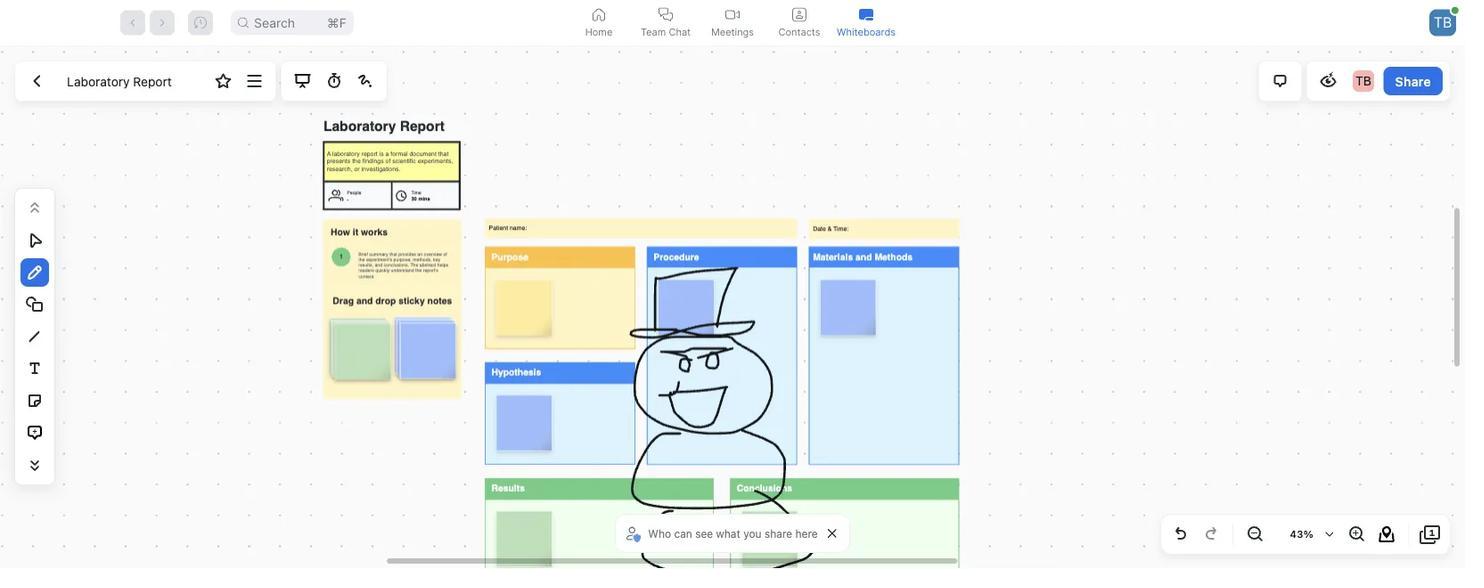 Task type: locate. For each thing, give the bounding box(es) containing it.
chat
[[669, 26, 691, 37]]

⌘f
[[327, 15, 347, 30]]

search
[[254, 15, 295, 30]]

tab list
[[566, 0, 900, 45]]

meetings button
[[699, 0, 766, 45]]

magnifier image
[[238, 17, 249, 28], [238, 17, 249, 28]]

online image
[[1452, 7, 1459, 14], [1452, 7, 1459, 14]]

tb
[[1434, 14, 1453, 31]]

meetings
[[711, 26, 754, 37]]

video on image
[[726, 8, 740, 22], [726, 8, 740, 22]]

home small image
[[592, 8, 606, 22]]

profile contact image
[[793, 8, 807, 22], [793, 8, 807, 22]]

whiteboards button
[[833, 0, 900, 45]]

team chat image
[[659, 8, 673, 22], [659, 8, 673, 22]]

whiteboards
[[837, 26, 896, 37]]



Task type: describe. For each thing, give the bounding box(es) containing it.
home
[[585, 26, 613, 37]]

team
[[641, 26, 666, 37]]

contacts
[[779, 26, 821, 37]]

contacts button
[[766, 0, 833, 45]]

team chat button
[[633, 0, 699, 45]]

team chat
[[641, 26, 691, 37]]

home small image
[[592, 8, 606, 22]]

whiteboard small image
[[859, 8, 874, 22]]

tab list containing home
[[566, 0, 900, 45]]

whiteboard small image
[[859, 8, 874, 22]]

home button
[[566, 0, 633, 45]]



